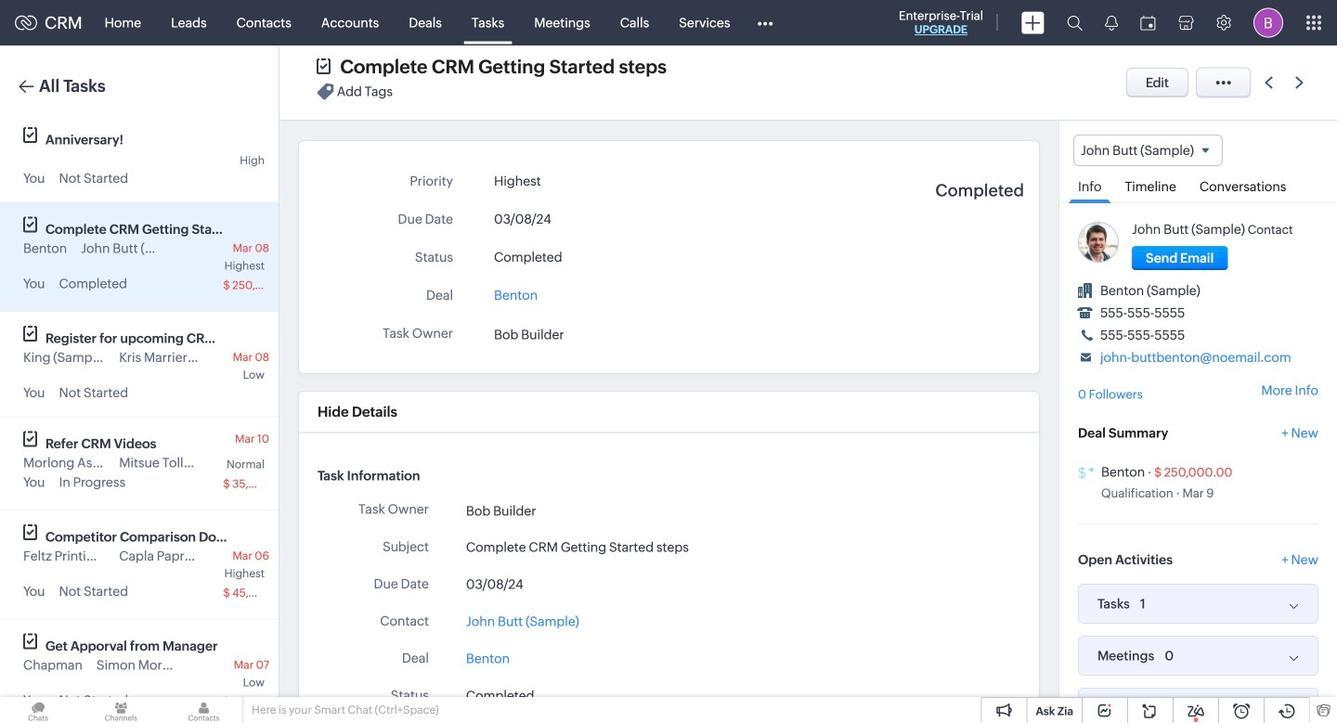 Task type: locate. For each thing, give the bounding box(es) containing it.
signals image
[[1105, 15, 1118, 31]]

None button
[[1132, 246, 1228, 270]]

create menu image
[[1021, 12, 1045, 34]]

chats image
[[0, 697, 76, 723]]

Other Modules field
[[745, 8, 785, 38]]

next record image
[[1295, 77, 1307, 89]]

profile element
[[1242, 0, 1294, 45]]

signals element
[[1094, 0, 1129, 45]]

search element
[[1056, 0, 1094, 45]]

previous record image
[[1265, 77, 1273, 89]]

logo image
[[15, 15, 37, 30]]

None field
[[1073, 135, 1223, 166]]



Task type: vqa. For each thing, say whether or not it's contained in the screenshot.
next record icon
yes



Task type: describe. For each thing, give the bounding box(es) containing it.
channels image
[[83, 697, 159, 723]]

profile image
[[1254, 8, 1283, 38]]

calendar image
[[1140, 15, 1156, 30]]

create menu element
[[1010, 0, 1056, 45]]

contacts image
[[166, 697, 242, 723]]

search image
[[1067, 15, 1083, 31]]



